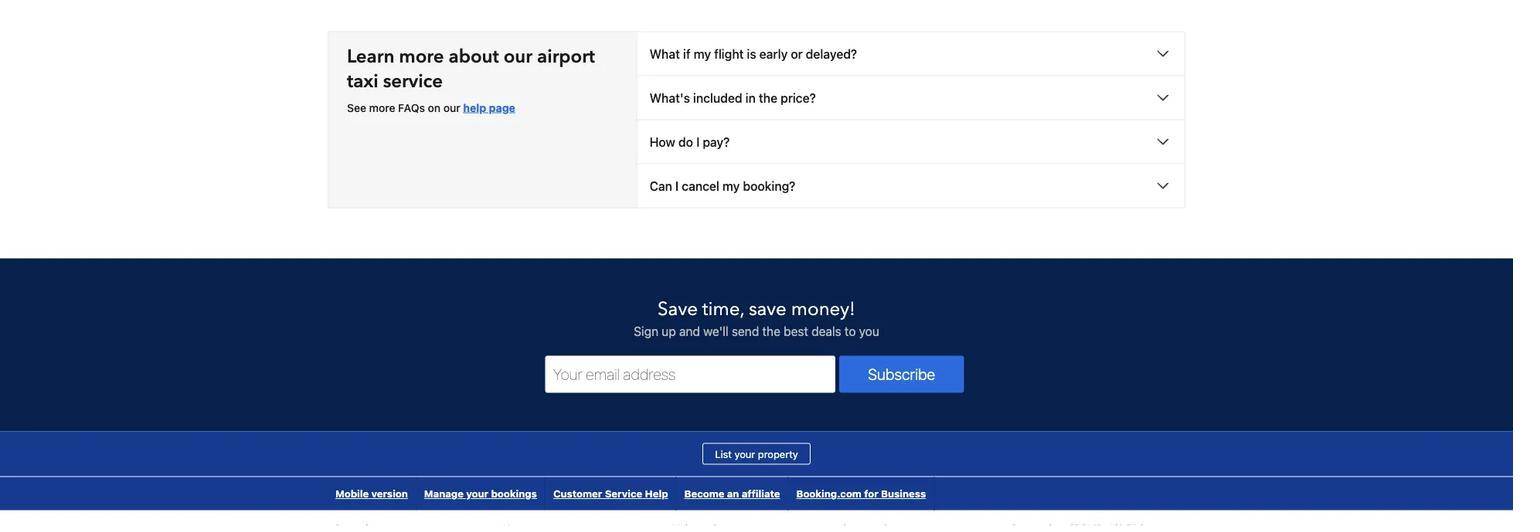 Task type: describe. For each thing, give the bounding box(es) containing it.
delayed?
[[806, 46, 857, 61]]

flight
[[714, 46, 744, 61]]

price?
[[781, 90, 816, 105]]

about
[[449, 44, 499, 70]]

customer
[[553, 488, 602, 500]]

for
[[864, 488, 878, 500]]

bookings
[[491, 488, 537, 500]]

save
[[749, 297, 787, 322]]

become
[[684, 488, 725, 500]]

taxi
[[347, 69, 378, 94]]

can i cancel my booking? button
[[637, 164, 1185, 207]]

1 horizontal spatial my
[[722, 178, 740, 193]]

deals
[[812, 324, 841, 338]]

list your property link
[[703, 443, 811, 465]]

manage
[[424, 488, 464, 500]]

what's included in the price?
[[650, 90, 816, 105]]

business
[[881, 488, 926, 500]]

list
[[715, 448, 732, 460]]

subscribe button
[[839, 356, 964, 393]]

service
[[605, 488, 642, 500]]

do
[[678, 134, 693, 149]]

sign
[[634, 324, 658, 338]]

is
[[747, 46, 756, 61]]

1 horizontal spatial i
[[696, 134, 700, 149]]

booking?
[[743, 178, 795, 193]]

how do i pay?
[[650, 134, 730, 149]]

early
[[759, 46, 788, 61]]

version
[[371, 488, 408, 500]]

customer service help
[[553, 488, 668, 500]]

manage your bookings
[[424, 488, 537, 500]]

save time, save money! sign up and we'll send the best deals to you
[[634, 297, 879, 338]]

if
[[683, 46, 691, 61]]

service
[[383, 69, 443, 94]]

how
[[650, 134, 675, 149]]

send
[[732, 324, 759, 338]]

help
[[463, 101, 486, 114]]

booking.com for business
[[796, 488, 926, 500]]

you
[[859, 324, 879, 338]]

what if my flight is early or delayed? button
[[637, 32, 1185, 75]]

become an affiliate
[[684, 488, 780, 500]]

navigation inside save time, save money! footer
[[328, 477, 935, 510]]

customer service help link
[[546, 477, 676, 510]]

what's
[[650, 90, 690, 105]]

faqs
[[398, 101, 425, 114]]

Your email address email field
[[545, 356, 835, 393]]

become an affiliate link
[[677, 477, 788, 510]]

booking.com
[[796, 488, 862, 500]]



Task type: locate. For each thing, give the bounding box(es) containing it.
our right about
[[504, 44, 532, 70]]

navigation
[[328, 477, 935, 510]]

1 horizontal spatial our
[[504, 44, 532, 70]]

property
[[758, 448, 798, 460]]

more
[[399, 44, 444, 70], [369, 101, 395, 114]]

1 vertical spatial my
[[722, 178, 740, 193]]

1 vertical spatial your
[[466, 488, 489, 500]]

the inside dropdown button
[[759, 90, 777, 105]]

learn more about our airport taxi service see more faqs on our help page
[[347, 44, 595, 114]]

we'll
[[703, 324, 728, 338]]

0 vertical spatial more
[[399, 44, 444, 70]]

what
[[650, 46, 680, 61]]

i right the "do"
[[696, 134, 700, 149]]

in
[[746, 90, 756, 105]]

save time, save money! footer
[[0, 258, 1513, 526]]

your inside navigation
[[466, 488, 489, 500]]

your for manage
[[466, 488, 489, 500]]

see
[[347, 101, 366, 114]]

affiliate
[[742, 488, 780, 500]]

0 horizontal spatial i
[[675, 178, 679, 193]]

pay?
[[703, 134, 730, 149]]

1 vertical spatial i
[[675, 178, 679, 193]]

booking.com for business link
[[789, 477, 934, 510]]

subscribe
[[868, 365, 935, 383]]

1 vertical spatial more
[[369, 101, 395, 114]]

more right "learn"
[[399, 44, 444, 70]]

airport
[[537, 44, 595, 70]]

page
[[489, 101, 515, 114]]

help
[[645, 488, 668, 500]]

1 horizontal spatial your
[[735, 448, 755, 460]]

an
[[727, 488, 739, 500]]

help page link
[[463, 101, 515, 114]]

mobile
[[335, 488, 369, 500]]

mobile version
[[335, 488, 408, 500]]

how do i pay? button
[[637, 120, 1185, 163]]

1 vertical spatial our
[[443, 101, 460, 114]]

the down save
[[762, 324, 780, 338]]

0 vertical spatial our
[[504, 44, 532, 70]]

my right if
[[694, 46, 711, 61]]

or
[[791, 46, 803, 61]]

on
[[428, 101, 441, 114]]

learn
[[347, 44, 394, 70]]

cancel
[[682, 178, 719, 193]]

your
[[735, 448, 755, 460], [466, 488, 489, 500]]

0 horizontal spatial our
[[443, 101, 460, 114]]

more right see
[[369, 101, 395, 114]]

0 horizontal spatial more
[[369, 101, 395, 114]]

your right manage
[[466, 488, 489, 500]]

0 vertical spatial my
[[694, 46, 711, 61]]

included
[[693, 90, 742, 105]]

0 vertical spatial the
[[759, 90, 777, 105]]

what's included in the price? button
[[637, 76, 1185, 119]]

the inside the save time, save money! sign up and we'll send the best deals to you
[[762, 324, 780, 338]]

1 horizontal spatial more
[[399, 44, 444, 70]]

your right list
[[735, 448, 755, 460]]

what if my flight is early or delayed?
[[650, 46, 857, 61]]

the
[[759, 90, 777, 105], [762, 324, 780, 338]]

can i cancel my booking?
[[650, 178, 795, 193]]

0 horizontal spatial your
[[466, 488, 489, 500]]

up
[[662, 324, 676, 338]]

the right in
[[759, 90, 777, 105]]

my
[[694, 46, 711, 61], [722, 178, 740, 193]]

save
[[658, 297, 698, 322]]

our
[[504, 44, 532, 70], [443, 101, 460, 114]]

and
[[679, 324, 700, 338]]

best
[[784, 324, 808, 338]]

0 vertical spatial i
[[696, 134, 700, 149]]

navigation containing mobile version
[[328, 477, 935, 510]]

our right on
[[443, 101, 460, 114]]

0 horizontal spatial my
[[694, 46, 711, 61]]

your for list
[[735, 448, 755, 460]]

i right can
[[675, 178, 679, 193]]

time,
[[702, 297, 744, 322]]

money!
[[791, 297, 855, 322]]

my right cancel
[[722, 178, 740, 193]]

i
[[696, 134, 700, 149], [675, 178, 679, 193]]

list your property
[[715, 448, 798, 460]]

0 vertical spatial your
[[735, 448, 755, 460]]

manage your bookings link
[[416, 477, 545, 510]]

can
[[650, 178, 672, 193]]

1 vertical spatial the
[[762, 324, 780, 338]]

mobile version link
[[328, 477, 416, 510]]

to
[[845, 324, 856, 338]]



Task type: vqa. For each thing, say whether or not it's contained in the screenshot.
mobile version 'link'
yes



